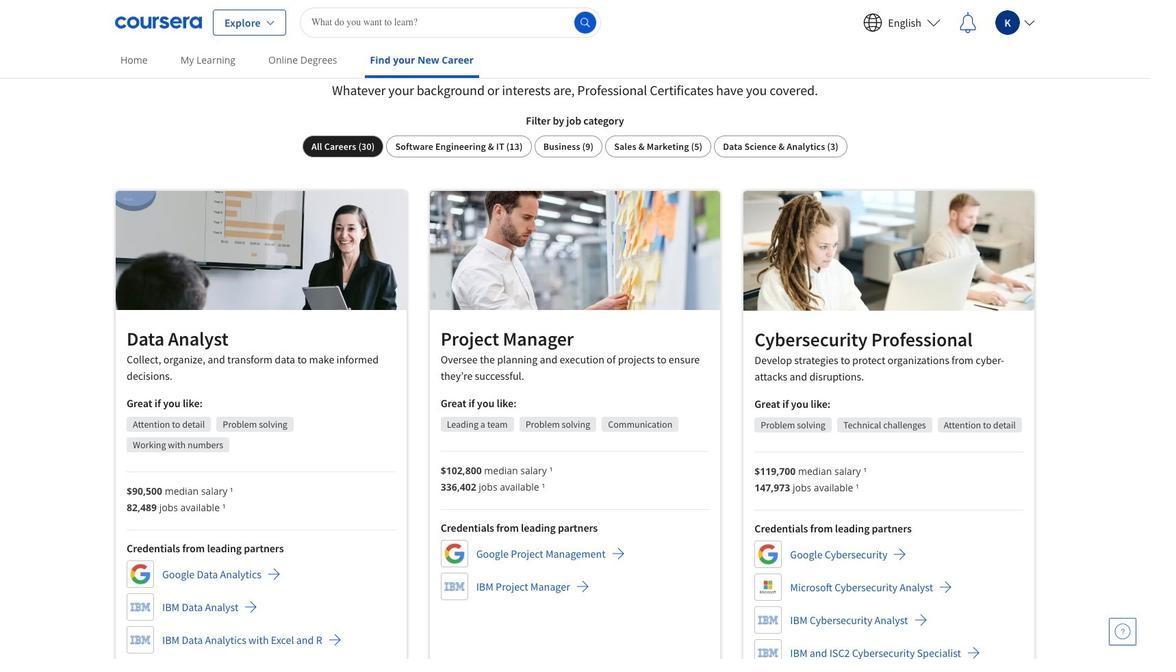 Task type: describe. For each thing, give the bounding box(es) containing it.
cybersecurity analyst image
[[744, 191, 1034, 311]]

help center image
[[1114, 624, 1131, 640]]

coursera image
[[115, 11, 202, 33]]



Task type: vqa. For each thing, say whether or not it's contained in the screenshot.
Can I Try Coursera Plus First, To Make Sure It'S Right For Me? dropdown button
no



Task type: locate. For each thing, give the bounding box(es) containing it.
None search field
[[300, 7, 601, 37]]

option group
[[303, 136, 847, 157]]

data analyst image
[[116, 191, 406, 310]]

None button
[[303, 136, 384, 157], [386, 136, 532, 157], [534, 136, 603, 157], [605, 136, 711, 157], [714, 136, 847, 157], [303, 136, 384, 157], [386, 136, 532, 157], [534, 136, 603, 157], [605, 136, 711, 157], [714, 136, 847, 157]]

project manager image
[[430, 191, 720, 310]]

What do you want to learn? text field
[[300, 7, 601, 37]]



